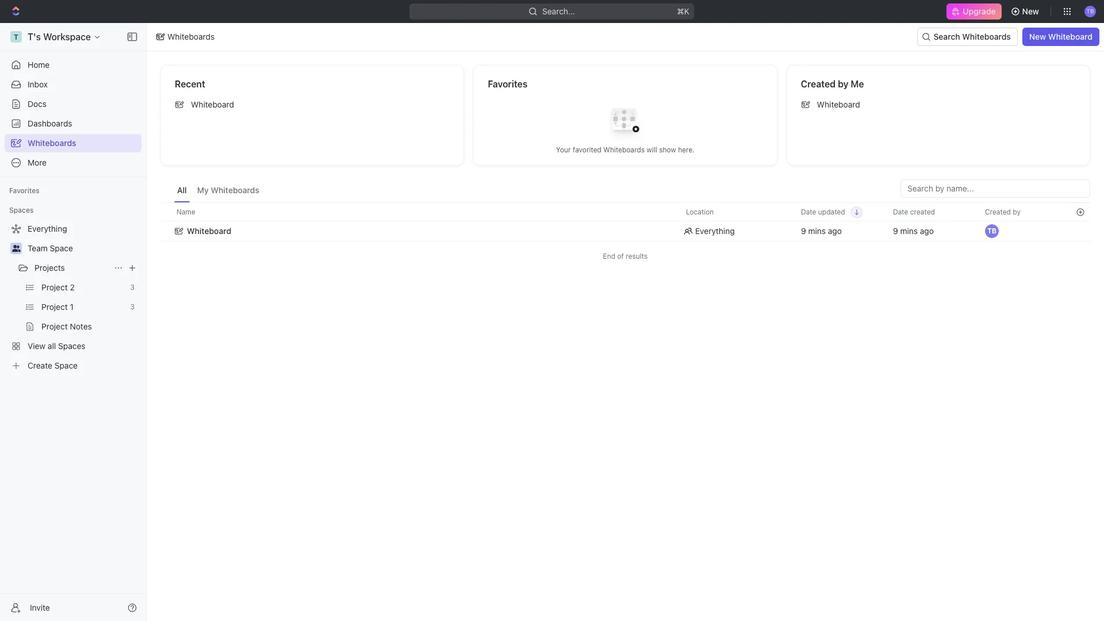 Task type: locate. For each thing, give the bounding box(es) containing it.
project left '2'
[[41, 282, 68, 292]]

1 vertical spatial spaces
[[58, 341, 85, 351]]

project inside "link"
[[41, 282, 68, 292]]

9 mins ago down date created button
[[893, 226, 934, 236]]

0 horizontal spatial 9
[[801, 226, 806, 236]]

end of results
[[603, 252, 648, 261]]

new down new button in the top right of the page
[[1030, 32, 1047, 41]]

mins
[[809, 226, 826, 236], [901, 226, 918, 236]]

user group image
[[12, 245, 20, 252]]

new for new
[[1023, 6, 1040, 16]]

new button
[[1007, 2, 1046, 21]]

space for create space
[[55, 361, 78, 370]]

0 horizontal spatial whiteboard link
[[170, 96, 455, 114]]

tb up 'new whiteboard'
[[1087, 8, 1095, 15]]

0 horizontal spatial 9 mins ago
[[801, 226, 842, 236]]

date left updated at the right
[[801, 207, 817, 216]]

whiteboards right my
[[211, 185, 259, 195]]

spaces down favorites button
[[9, 206, 34, 215]]

1 horizontal spatial everything
[[696, 226, 735, 236]]

1 horizontal spatial created
[[985, 207, 1011, 216]]

everything inside "table"
[[696, 226, 735, 236]]

by for created by
[[1013, 207, 1021, 216]]

1 horizontal spatial favorites
[[488, 79, 528, 89]]

by
[[838, 79, 849, 89], [1013, 207, 1021, 216]]

2 ago from the left
[[920, 226, 934, 236]]

0 horizontal spatial date
[[801, 207, 817, 216]]

docs link
[[5, 95, 142, 113]]

tb inside dropdown button
[[1087, 8, 1095, 15]]

0 vertical spatial new
[[1023, 6, 1040, 16]]

will
[[647, 145, 658, 154]]

inbox link
[[5, 75, 142, 94]]

1 horizontal spatial date
[[893, 207, 909, 216]]

all
[[177, 185, 187, 195]]

project up the view all spaces
[[41, 322, 68, 331]]

updated
[[819, 207, 846, 216]]

Search by name... text field
[[908, 180, 1084, 197]]

table
[[161, 203, 1091, 243]]

2 date from the left
[[893, 207, 909, 216]]

1 row from the top
[[161, 203, 1091, 221]]

favorites inside favorites button
[[9, 186, 40, 195]]

new inside button
[[1030, 32, 1047, 41]]

space inside "link"
[[55, 361, 78, 370]]

all button
[[174, 179, 190, 203]]

results
[[626, 252, 648, 261]]

whiteboards down dashboards
[[28, 138, 76, 148]]

tab list
[[174, 179, 262, 203]]

2 vertical spatial project
[[41, 322, 68, 331]]

9 mins ago
[[801, 226, 842, 236], [893, 226, 934, 236]]

by left me
[[838, 79, 849, 89]]

whiteboard down tb dropdown button
[[1049, 32, 1093, 41]]

9 mins ago down date updated
[[801, 226, 842, 236]]

everything up 'team space'
[[28, 224, 67, 234]]

0 vertical spatial created
[[801, 79, 836, 89]]

0 vertical spatial tb
[[1087, 8, 1095, 15]]

2
[[70, 282, 75, 292]]

date inside button
[[893, 207, 909, 216]]

project for project 1
[[41, 302, 68, 312]]

dashboards link
[[5, 114, 142, 133]]

spaces
[[9, 206, 34, 215], [58, 341, 85, 351]]

ago down updated at the right
[[828, 226, 842, 236]]

new
[[1023, 6, 1040, 16], [1030, 32, 1047, 41]]

3 right project 2 "link"
[[130, 283, 135, 292]]

project 1 link
[[41, 298, 126, 316]]

1 3 from the top
[[130, 283, 135, 292]]

0 horizontal spatial favorites
[[9, 186, 40, 195]]

home link
[[5, 56, 142, 74]]

created left me
[[801, 79, 836, 89]]

tb down 'created by'
[[988, 227, 997, 235]]

3
[[130, 283, 135, 292], [130, 303, 135, 311]]

date for date created
[[893, 207, 909, 216]]

mins down date updated
[[809, 226, 826, 236]]

0 vertical spatial space
[[50, 243, 73, 253]]

project for project notes
[[41, 322, 68, 331]]

everything link
[[5, 220, 139, 238]]

1 vertical spatial favorites
[[9, 186, 40, 195]]

end
[[603, 252, 616, 261]]

space
[[50, 243, 73, 253], [55, 361, 78, 370]]

1 vertical spatial new
[[1030, 32, 1047, 41]]

1 horizontal spatial mins
[[901, 226, 918, 236]]

1 whiteboard link from the left
[[170, 96, 455, 114]]

0 vertical spatial by
[[838, 79, 849, 89]]

1 9 from the left
[[801, 226, 806, 236]]

search
[[934, 32, 961, 41]]

space down everything link
[[50, 243, 73, 253]]

1 project from the top
[[41, 282, 68, 292]]

whiteboard link
[[170, 96, 455, 114], [797, 96, 1081, 114]]

everything
[[28, 224, 67, 234], [696, 226, 735, 236]]

0 horizontal spatial everything
[[28, 224, 67, 234]]

view all spaces link
[[5, 337, 139, 356]]

whiteboard button
[[167, 220, 673, 243]]

space down view all spaces link
[[55, 361, 78, 370]]

spaces inside "tree"
[[58, 341, 85, 351]]

1 vertical spatial 3
[[130, 303, 135, 311]]

new inside button
[[1023, 6, 1040, 16]]

1 horizontal spatial ago
[[920, 226, 934, 236]]

project
[[41, 282, 68, 292], [41, 302, 68, 312], [41, 322, 68, 331]]

0 horizontal spatial created
[[801, 79, 836, 89]]

whiteboard inside button
[[1049, 32, 1093, 41]]

cell
[[1071, 221, 1091, 242]]

your favorited whiteboards will show here.
[[556, 145, 695, 154]]

9 down date updated
[[801, 226, 806, 236]]

by down search by name... text field
[[1013, 207, 1021, 216]]

9
[[801, 226, 806, 236], [893, 226, 898, 236]]

docs
[[28, 99, 47, 109]]

t's workspace, , element
[[10, 31, 22, 43]]

1 horizontal spatial 9 mins ago
[[893, 226, 934, 236]]

1 horizontal spatial whiteboard link
[[797, 96, 1081, 114]]

0 horizontal spatial by
[[838, 79, 849, 89]]

tb
[[1087, 8, 1095, 15], [988, 227, 997, 235]]

whiteboards link
[[5, 134, 142, 152]]

2 whiteboard link from the left
[[797, 96, 1081, 114]]

tree
[[5, 220, 142, 375]]

whiteboard down recent
[[191, 100, 234, 109]]

1 date from the left
[[801, 207, 817, 216]]

1 vertical spatial created
[[985, 207, 1011, 216]]

favorites
[[488, 79, 528, 89], [9, 186, 40, 195]]

3 for 1
[[130, 303, 135, 311]]

0 vertical spatial project
[[41, 282, 68, 292]]

0 vertical spatial favorites
[[488, 79, 528, 89]]

project left 1
[[41, 302, 68, 312]]

1 horizontal spatial 9
[[893, 226, 898, 236]]

my whiteboards
[[197, 185, 259, 195]]

tab list containing all
[[174, 179, 262, 203]]

projects
[[35, 263, 65, 273]]

tb button
[[1082, 2, 1100, 21]]

created up tyler black, , element
[[985, 207, 1011, 216]]

projects link
[[35, 259, 109, 277]]

workspace
[[43, 32, 91, 42]]

tree inside sidebar navigation
[[5, 220, 142, 375]]

2 9 from the left
[[893, 226, 898, 236]]

2 9 mins ago from the left
[[893, 226, 934, 236]]

ago
[[828, 226, 842, 236], [920, 226, 934, 236]]

date left created
[[893, 207, 909, 216]]

here.
[[678, 145, 695, 154]]

tree containing everything
[[5, 220, 142, 375]]

date for date updated
[[801, 207, 817, 216]]

whiteboard
[[1049, 32, 1093, 41], [191, 100, 234, 109], [817, 100, 860, 109], [187, 226, 231, 236]]

1 vertical spatial tb
[[988, 227, 997, 235]]

1 vertical spatial by
[[1013, 207, 1021, 216]]

0 vertical spatial 3
[[130, 283, 135, 292]]

project for project 2
[[41, 282, 68, 292]]

my
[[197, 185, 209, 195]]

notes
[[70, 322, 92, 331]]

ago down created
[[920, 226, 934, 236]]

0 horizontal spatial mins
[[809, 226, 826, 236]]

2 row from the top
[[161, 220, 1091, 243]]

2 3 from the top
[[130, 303, 135, 311]]

0 horizontal spatial ago
[[828, 226, 842, 236]]

1 horizontal spatial spaces
[[58, 341, 85, 351]]

row containing name
[[161, 203, 1091, 221]]

everything down the location
[[696, 226, 735, 236]]

0 vertical spatial spaces
[[9, 206, 34, 215]]

0 horizontal spatial tb
[[988, 227, 997, 235]]

new up 'new whiteboard'
[[1023, 6, 1040, 16]]

home
[[28, 60, 50, 70]]

created
[[801, 79, 836, 89], [985, 207, 1011, 216]]

date inside "button"
[[801, 207, 817, 216]]

1 horizontal spatial by
[[1013, 207, 1021, 216]]

9 down date created button
[[893, 226, 898, 236]]

whiteboards
[[167, 32, 215, 41], [963, 32, 1011, 41], [28, 138, 76, 148], [604, 145, 645, 154], [211, 185, 259, 195]]

date created
[[893, 207, 935, 216]]

3 project from the top
[[41, 322, 68, 331]]

invite
[[30, 603, 50, 612]]

3 up project notes link
[[130, 303, 135, 311]]

row
[[161, 203, 1091, 221], [161, 220, 1091, 243]]

mins down date created button
[[901, 226, 918, 236]]

date
[[801, 207, 817, 216], [893, 207, 909, 216]]

2 project from the top
[[41, 302, 68, 312]]

whiteboard down name
[[187, 226, 231, 236]]

1 vertical spatial space
[[55, 361, 78, 370]]

spaces up create space "link"
[[58, 341, 85, 351]]

1 vertical spatial project
[[41, 302, 68, 312]]

1 horizontal spatial tb
[[1087, 8, 1095, 15]]



Task type: vqa. For each thing, say whether or not it's contained in the screenshot.
"user group" image within Sidebar navigation
no



Task type: describe. For each thing, give the bounding box(es) containing it.
row containing whiteboard
[[161, 220, 1091, 243]]

date created button
[[887, 203, 942, 221]]

create space link
[[5, 357, 139, 375]]

whiteboard link for recent
[[170, 96, 455, 114]]

⌘k
[[678, 6, 690, 16]]

t
[[14, 33, 18, 41]]

create space
[[28, 361, 78, 370]]

0 horizontal spatial spaces
[[9, 206, 34, 215]]

1 ago from the left
[[828, 226, 842, 236]]

more button
[[5, 154, 142, 172]]

team space link
[[28, 239, 139, 258]]

location
[[686, 207, 714, 216]]

whiteboards inside sidebar navigation
[[28, 138, 76, 148]]

dashboards
[[28, 119, 72, 128]]

table containing whiteboard
[[161, 203, 1091, 243]]

tyler black, , element
[[985, 224, 999, 238]]

new whiteboard
[[1030, 32, 1093, 41]]

search...
[[543, 6, 576, 16]]

name
[[177, 207, 196, 216]]

create
[[28, 361, 52, 370]]

all
[[48, 341, 56, 351]]

whiteboard inside "button"
[[187, 226, 231, 236]]

your
[[556, 145, 571, 154]]

1
[[70, 302, 74, 312]]

date updated button
[[794, 203, 863, 221]]

date updated
[[801, 207, 846, 216]]

created for created by me
[[801, 79, 836, 89]]

created by me
[[801, 79, 864, 89]]

project 1
[[41, 302, 74, 312]]

whiteboard link for created by me
[[797, 96, 1081, 114]]

upgrade link
[[947, 3, 1002, 20]]

my whiteboards button
[[194, 179, 262, 203]]

everything inside "tree"
[[28, 224, 67, 234]]

2 mins from the left
[[901, 226, 918, 236]]

t's workspace
[[28, 32, 91, 42]]

whiteboards down upgrade
[[963, 32, 1011, 41]]

tb inside tyler black, , element
[[988, 227, 997, 235]]

more
[[28, 158, 47, 167]]

t's
[[28, 32, 41, 42]]

inbox
[[28, 79, 48, 89]]

search whiteboards
[[934, 32, 1011, 41]]

3 for 2
[[130, 283, 135, 292]]

show
[[659, 145, 676, 154]]

project 2 link
[[41, 278, 126, 297]]

of
[[618, 252, 624, 261]]

whiteboard down the 'created by me'
[[817, 100, 860, 109]]

me
[[851, 79, 864, 89]]

space for team space
[[50, 243, 73, 253]]

recent
[[175, 79, 205, 89]]

created for created by
[[985, 207, 1011, 216]]

sidebar navigation
[[0, 23, 149, 621]]

project 2
[[41, 282, 75, 292]]

whiteboards left will
[[604, 145, 645, 154]]

by for created by me
[[838, 79, 849, 89]]

team space
[[28, 243, 73, 253]]

upgrade
[[963, 6, 996, 16]]

project notes
[[41, 322, 92, 331]]

project notes link
[[41, 318, 139, 336]]

new whiteboard button
[[1023, 28, 1100, 46]]

1 mins from the left
[[809, 226, 826, 236]]

view
[[28, 341, 46, 351]]

team
[[28, 243, 48, 253]]

new for new whiteboard
[[1030, 32, 1047, 41]]

whiteboards up recent
[[167, 32, 215, 41]]

favorites button
[[5, 184, 44, 198]]

created
[[911, 207, 935, 216]]

no favorited whiteboards image
[[603, 99, 649, 145]]

view all spaces
[[28, 341, 85, 351]]

created by
[[985, 207, 1021, 216]]

1 9 mins ago from the left
[[801, 226, 842, 236]]

search whiteboards button
[[918, 28, 1018, 46]]

favorited
[[573, 145, 602, 154]]



